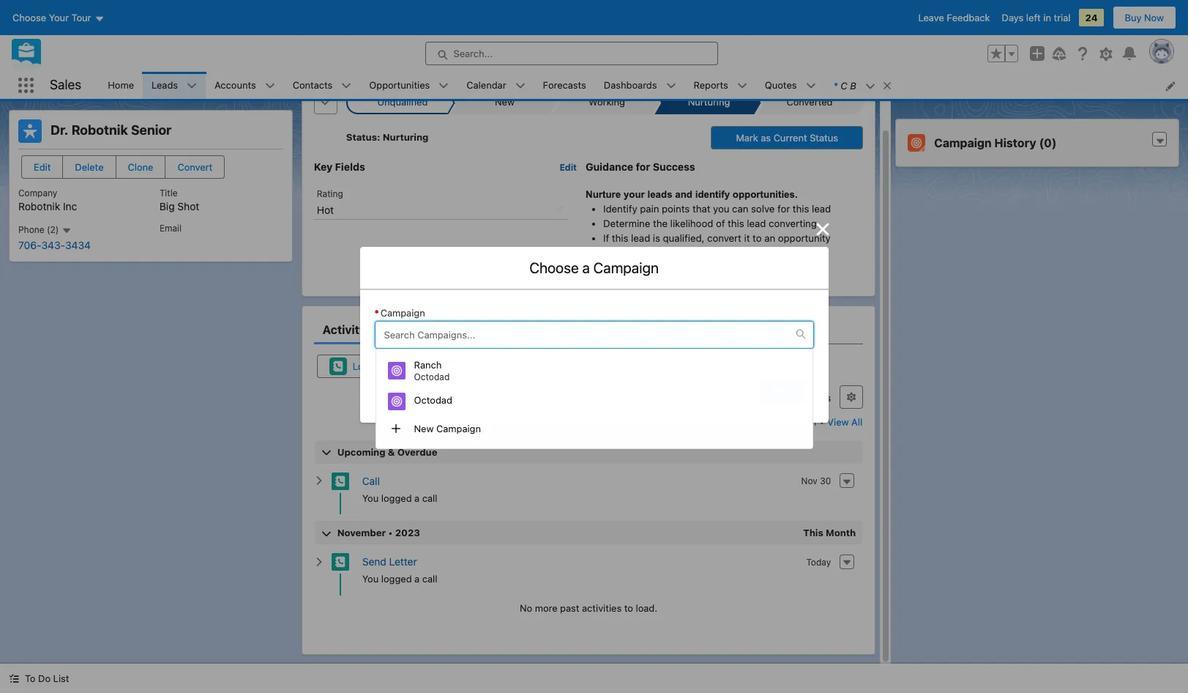 Task type: describe. For each thing, give the bounding box(es) containing it.
leave feedback
[[919, 12, 991, 23]]

30
[[821, 476, 832, 487]]

:
[[377, 131, 381, 143]]

this
[[804, 527, 824, 539]]

a up 2023
[[415, 492, 420, 504]]

24
[[1086, 12, 1099, 23]]

to do list button
[[0, 664, 78, 693]]

home
[[108, 79, 134, 91]]

key
[[314, 160, 333, 173]]

if
[[604, 232, 610, 244]]

can
[[733, 203, 749, 214]]

1 horizontal spatial and
[[706, 247, 723, 258]]

campaign inside option
[[437, 423, 481, 435]]

days
[[1003, 12, 1024, 23]]

1 horizontal spatial edit
[[560, 162, 577, 173]]

706-343-3434
[[18, 239, 91, 251]]

a right choose
[[583, 259, 590, 276]]

leads
[[152, 79, 178, 91]]

sales inside the nurture your leads and identify opportunities. identify pain points that you can solve for this lead determine the likelihood of this lead converting if this lead is qualified, convert it to an opportunity ensure that marketing and sales work together to develop your lead qualifying process
[[726, 247, 750, 258]]

delete button
[[63, 155, 116, 179]]

opportunities list item
[[361, 72, 458, 99]]

• left expand
[[763, 416, 767, 428]]

all right next
[[793, 392, 804, 403]]

next button
[[760, 379, 805, 402]]

time
[[701, 392, 721, 403]]

text default image inside list
[[883, 80, 893, 91]]

november
[[338, 527, 386, 539]]

left
[[1027, 12, 1042, 23]]

list containing home
[[99, 72, 1189, 99]]

calendar list item
[[458, 72, 534, 99]]

title
[[160, 188, 178, 199]]

0 vertical spatial sales
[[50, 77, 82, 92]]

convert button
[[165, 155, 225, 179]]

leads
[[648, 189, 673, 200]]

all right time
[[730, 392, 741, 403]]

calendar
[[467, 79, 507, 91]]

for inside the nurture your leads and identify opportunities. identify pain points that you can solve for this lead determine the likelihood of this lead converting if this lead is qualified, convert it to an opportunity ensure that marketing and sales work together to develop your lead qualifying process
[[778, 203, 791, 214]]

1 horizontal spatial this
[[728, 217, 745, 229]]

opportunities.
[[733, 189, 798, 200]]

guidance for success
[[586, 160, 696, 173]]

buy now button
[[1113, 6, 1177, 29]]

a inside log a call button
[[372, 360, 377, 372]]

2 you logged a call from the top
[[362, 573, 438, 585]]

call inside button
[[380, 360, 396, 372]]

upcoming & overdue button
[[315, 440, 863, 463]]

process
[[734, 261, 770, 273]]

month
[[826, 527, 857, 539]]

c
[[841, 79, 848, 91]]

0 vertical spatial and
[[676, 189, 693, 200]]

pain
[[640, 203, 660, 214]]

buy
[[1126, 12, 1142, 23]]

expand
[[770, 416, 803, 428]]

0 vertical spatial activities
[[744, 392, 784, 403]]

next
[[772, 385, 793, 396]]

current
[[774, 132, 808, 144]]

1 call from the top
[[423, 492, 438, 504]]

quotes
[[765, 79, 797, 91]]

you
[[714, 203, 730, 214]]

lead up inverse image
[[812, 203, 832, 214]]

delete
[[75, 161, 104, 173]]

determine
[[604, 217, 651, 229]]

load.
[[636, 602, 658, 614]]

2 call from the top
[[423, 573, 438, 585]]

reports list item
[[685, 72, 757, 99]]

as
[[761, 132, 772, 144]]

inverse image
[[814, 221, 832, 238]]

more
[[535, 602, 558, 614]]

1 you from the top
[[362, 492, 379, 504]]

contacts
[[293, 79, 333, 91]]

log a call button
[[317, 354, 409, 378]]

0 horizontal spatial status
[[346, 131, 377, 143]]

list item containing *
[[825, 72, 899, 99]]

email
[[160, 223, 182, 234]]

nov
[[802, 476, 818, 487]]

forecasts
[[543, 79, 587, 91]]

leads link
[[143, 72, 187, 99]]

rating
[[317, 188, 343, 199]]

forecasts link
[[534, 72, 595, 99]]

leave feedback link
[[919, 12, 991, 23]]

view all link
[[827, 410, 864, 433]]

1 vertical spatial your
[[642, 261, 662, 273]]

no more past activities to load. status
[[314, 601, 864, 616]]

* for *
[[375, 307, 379, 319]]

dashboards
[[604, 79, 658, 91]]

the
[[653, 217, 668, 229]]

qualifying
[[687, 261, 731, 273]]

campaign image
[[388, 393, 405, 410]]

send letter link
[[362, 556, 417, 568]]

robotnik for dr.
[[72, 122, 128, 138]]

reports
[[694, 79, 729, 91]]

company robotnik inc
[[18, 188, 77, 213]]

text default image inside the "to do list" button
[[9, 673, 19, 684]]

new campaign
[[414, 423, 481, 435]]

guidance
[[586, 160, 634, 173]]

buy now
[[1126, 12, 1165, 23]]

b
[[851, 79, 857, 91]]

november  •  2023
[[338, 527, 420, 539]]

overdue
[[398, 446, 438, 458]]

2 octodad from the top
[[414, 394, 453, 406]]

this month
[[804, 527, 857, 539]]

reports link
[[685, 72, 738, 99]]

3434
[[65, 239, 91, 251]]

new campaign option
[[376, 416, 813, 442]]

dr. robotnik senior
[[51, 122, 172, 138]]

2 you from the top
[[362, 573, 379, 585]]

opportunities link
[[361, 72, 439, 99]]

status inside button
[[810, 132, 839, 144]]

no
[[520, 602, 533, 614]]

activities inside status
[[582, 602, 622, 614]]

hot
[[317, 204, 334, 216]]

call link
[[362, 475, 380, 487]]

clone button
[[115, 155, 166, 179]]

1 vertical spatial call
[[362, 475, 380, 487]]

accounts list item
[[206, 72, 284, 99]]

0 vertical spatial to
[[753, 232, 762, 244]]



Task type: vqa. For each thing, say whether or not it's contained in the screenshot.
Stage
no



Task type: locate. For each thing, give the bounding box(es) containing it.
0 horizontal spatial activities
[[582, 602, 622, 614]]

lead
[[812, 203, 832, 214], [747, 217, 767, 229], [632, 232, 651, 244], [665, 261, 684, 273]]

0 horizontal spatial edit
[[34, 161, 51, 173]]

1 horizontal spatial to
[[753, 232, 762, 244]]

text default image left 'to'
[[9, 673, 19, 684]]

edit link
[[560, 161, 577, 173]]

1 vertical spatial and
[[706, 247, 723, 258]]

0 vertical spatial your
[[624, 189, 645, 200]]

706-343-3434 link
[[18, 239, 91, 251]]

filters:
[[655, 392, 685, 403]]

0 horizontal spatial that
[[637, 247, 655, 258]]

0 vertical spatial logged call image
[[332, 472, 349, 490]]

sales
[[50, 77, 82, 92], [726, 247, 750, 258]]

view
[[828, 416, 849, 428]]

0 horizontal spatial *
[[375, 307, 379, 319]]

solve
[[752, 203, 775, 214]]

list
[[99, 72, 1189, 99]]

path options list box
[[346, 91, 864, 114]]

develop
[[604, 261, 640, 273]]

this right the if
[[612, 232, 629, 244]]

tab list
[[314, 315, 864, 344]]

likelihood
[[671, 217, 714, 229]]

robotnik for company
[[18, 200, 60, 213]]

leave
[[919, 12, 945, 23]]

• right time
[[723, 392, 728, 403]]

1 vertical spatial *
[[375, 307, 379, 319]]

2 logged from the top
[[382, 573, 412, 585]]

logged call image left send
[[332, 553, 349, 571]]

1 octodad from the top
[[414, 372, 450, 382]]

lead left "is"
[[632, 232, 651, 244]]

accounts
[[215, 79, 256, 91]]

text default image
[[796, 329, 806, 339]]

1 vertical spatial for
[[778, 203, 791, 214]]

you down call link on the bottom left of the page
[[362, 492, 379, 504]]

1 vertical spatial logged
[[382, 573, 412, 585]]

1 vertical spatial call
[[423, 573, 438, 585]]

campaign up ranch
[[381, 307, 425, 319]]

opportunities
[[369, 79, 430, 91]]

converting
[[769, 217, 817, 229]]

&
[[388, 446, 395, 458]]

octodad down ranch
[[414, 372, 450, 382]]

1 vertical spatial sales
[[726, 247, 750, 258]]

list
[[53, 673, 69, 684]]

mark as current status
[[737, 132, 839, 144]]

0 vertical spatial text default image
[[883, 80, 893, 91]]

to left load.
[[625, 602, 634, 614]]

0 vertical spatial logged
[[382, 492, 412, 504]]

logged call image left call link on the bottom left of the page
[[332, 472, 349, 490]]

campaign down ensure
[[594, 259, 659, 276]]

in
[[1044, 12, 1052, 23]]

2023
[[395, 527, 420, 539]]

nurture your leads and identify opportunities. identify pain points that you can solve for this lead determine the likelihood of this lead converting if this lead is qualified, convert it to an opportunity ensure that marketing and sales work together to develop your lead qualifying process
[[586, 189, 832, 273]]

home link
[[99, 72, 143, 99]]

for
[[636, 160, 651, 173], [778, 203, 791, 214]]

1 vertical spatial robotnik
[[18, 200, 60, 213]]

1 vertical spatial to
[[819, 247, 828, 258]]

status up fields
[[346, 131, 377, 143]]

search... button
[[425, 42, 718, 65]]

1 horizontal spatial sales
[[726, 247, 750, 258]]

1 vertical spatial that
[[637, 247, 655, 258]]

lead down 'solve'
[[747, 217, 767, 229]]

opportunity
[[779, 232, 831, 244]]

that down "is"
[[637, 247, 655, 258]]

0 vertical spatial call
[[423, 492, 438, 504]]

edit left guidance
[[560, 162, 577, 173]]

to down inverse image
[[819, 247, 828, 258]]

1 vertical spatial logged call image
[[332, 553, 349, 571]]

Search Campaigns... text field
[[375, 321, 796, 348]]

activities
[[744, 392, 784, 403], [582, 602, 622, 614]]

refresh button
[[724, 410, 760, 433]]

send letter
[[362, 556, 417, 568]]

quotes list item
[[757, 72, 825, 99]]

that up likelihood
[[693, 203, 711, 214]]

it
[[745, 232, 751, 244]]

to do list
[[25, 673, 69, 684]]

1 vertical spatial octodad
[[414, 394, 453, 406]]

list box
[[375, 348, 814, 449]]

activities right past
[[582, 602, 622, 614]]

feedback
[[948, 12, 991, 23]]

octodad down 'ranch octodad'
[[414, 394, 453, 406]]

all right the view
[[852, 416, 863, 428]]

• left 2023
[[389, 527, 393, 539]]

robotnik inside company robotnik inc
[[18, 200, 60, 213]]

campaign left history
[[935, 136, 992, 149]]

dashboards link
[[595, 72, 666, 99]]

dashboards list item
[[595, 72, 685, 99]]

refresh • expand all • view all
[[725, 416, 863, 428]]

work
[[753, 247, 774, 258]]

1 horizontal spatial that
[[693, 203, 711, 214]]

shot
[[178, 200, 200, 213]]

all right expand
[[806, 416, 817, 428]]

text default image right the b
[[883, 80, 893, 91]]

activities up the refresh at the bottom right
[[744, 392, 784, 403]]

• up expand
[[786, 392, 791, 403]]

list box containing ranch
[[375, 348, 814, 449]]

0 vertical spatial *
[[834, 79, 838, 91]]

this up converting
[[793, 203, 810, 214]]

is
[[653, 232, 661, 244]]

* for * c b
[[834, 79, 838, 91]]

filters: all time • all activities • all types
[[655, 392, 832, 403]]

0 vertical spatial you
[[362, 492, 379, 504]]

send
[[362, 556, 387, 568]]

nurturing
[[383, 131, 429, 143]]

upcoming
[[338, 446, 386, 458]]

0 horizontal spatial text default image
[[9, 673, 19, 684]]

leads list item
[[143, 72, 206, 99]]

1 vertical spatial this
[[728, 217, 745, 229]]

0 vertical spatial for
[[636, 160, 651, 173]]

1 horizontal spatial for
[[778, 203, 791, 214]]

edit up company
[[34, 161, 51, 173]]

upcoming & overdue
[[338, 446, 438, 458]]

to right it
[[753, 232, 762, 244]]

1 vertical spatial you
[[362, 573, 379, 585]]

0 horizontal spatial robotnik
[[18, 200, 60, 213]]

octodad link
[[376, 387, 813, 416]]

1 logged from the top
[[382, 492, 412, 504]]

expand all button
[[770, 410, 818, 433]]

campaign history (0)
[[935, 136, 1057, 149]]

today
[[807, 557, 832, 568]]

you
[[362, 492, 379, 504], [362, 573, 379, 585]]

for left "success"
[[636, 160, 651, 173]]

history
[[995, 136, 1037, 149]]

0 vertical spatial that
[[693, 203, 711, 214]]

2 horizontal spatial to
[[819, 247, 828, 258]]

this down can
[[728, 217, 745, 229]]

campaign image
[[388, 362, 405, 380]]

status right 'current'
[[810, 132, 839, 144]]

logged up 2023
[[382, 492, 412, 504]]

convert
[[708, 232, 742, 244]]

sales up dr.
[[50, 77, 82, 92]]

logged down letter
[[382, 573, 412, 585]]

sales down it
[[726, 247, 750, 258]]

your up identify
[[624, 189, 645, 200]]

1 horizontal spatial *
[[834, 79, 838, 91]]

you logged a call down letter
[[362, 573, 438, 585]]

1 horizontal spatial activities
[[744, 392, 784, 403]]

text default image
[[883, 80, 893, 91], [9, 673, 19, 684]]

no more past activities to load.
[[520, 602, 658, 614]]

call
[[380, 360, 396, 372], [362, 475, 380, 487]]

• left the view
[[820, 416, 825, 428]]

0 horizontal spatial sales
[[50, 77, 82, 92]]

edit button
[[21, 155, 63, 179]]

fields
[[335, 160, 365, 173]]

2 horizontal spatial this
[[793, 203, 810, 214]]

all left time
[[688, 392, 699, 403]]

0 vertical spatial this
[[793, 203, 810, 214]]

do
[[38, 673, 51, 684]]

0 horizontal spatial this
[[612, 232, 629, 244]]

robotnik up delete button
[[72, 122, 128, 138]]

new
[[414, 423, 434, 435]]

* up log a call
[[375, 307, 379, 319]]

logged call image
[[332, 472, 349, 490], [332, 553, 349, 571]]

0 vertical spatial call
[[380, 360, 396, 372]]

to
[[25, 673, 36, 684]]

convert
[[178, 161, 213, 173]]

call down upcoming
[[362, 475, 380, 487]]

list item
[[825, 72, 899, 99]]

types
[[807, 392, 832, 403]]

1 vertical spatial text default image
[[9, 673, 19, 684]]

to inside status
[[625, 602, 634, 614]]

big
[[160, 200, 175, 213]]

ensure
[[604, 247, 635, 258]]

0 horizontal spatial and
[[676, 189, 693, 200]]

2 vertical spatial this
[[612, 232, 629, 244]]

0 vertical spatial octodad
[[414, 372, 450, 382]]

group
[[988, 45, 1019, 62]]

contacts list item
[[284, 72, 361, 99]]

robotnik down company
[[18, 200, 60, 213]]

*
[[834, 79, 838, 91], [375, 307, 379, 319]]

choose
[[530, 259, 579, 276]]

for up converting
[[778, 203, 791, 214]]

your down "is"
[[642, 261, 662, 273]]

contacts link
[[284, 72, 342, 99]]

1 logged call image from the top
[[332, 472, 349, 490]]

and
[[676, 189, 693, 200], [706, 247, 723, 258]]

1 vertical spatial you logged a call
[[362, 573, 438, 585]]

refresh
[[725, 416, 759, 428]]

lead down marketing
[[665, 261, 684, 273]]

qualified,
[[663, 232, 705, 244]]

a right log
[[372, 360, 377, 372]]

edit inside button
[[34, 161, 51, 173]]

0 horizontal spatial to
[[625, 602, 634, 614]]

1 horizontal spatial text default image
[[883, 80, 893, 91]]

1 horizontal spatial status
[[810, 132, 839, 144]]

and up the qualifying
[[706, 247, 723, 258]]

706-
[[18, 239, 41, 251]]

you logged a call down call link on the bottom left of the page
[[362, 492, 438, 504]]

1 vertical spatial activities
[[582, 602, 622, 614]]

senior
[[131, 122, 172, 138]]

2 logged call image from the top
[[332, 553, 349, 571]]

calendar link
[[458, 72, 515, 99]]

call right log
[[380, 360, 396, 372]]

* inside list
[[834, 79, 838, 91]]

nov 30
[[802, 476, 832, 487]]

* left c
[[834, 79, 838, 91]]

and up points
[[676, 189, 693, 200]]

ranch octodad
[[414, 359, 450, 382]]

logged call image for call
[[332, 472, 349, 490]]

lead image
[[18, 119, 42, 143]]

mark as current status button
[[712, 126, 864, 149]]

a down letter
[[415, 573, 420, 585]]

ranch
[[414, 359, 442, 370]]

2 vertical spatial to
[[625, 602, 634, 614]]

0 horizontal spatial for
[[636, 160, 651, 173]]

1 you logged a call from the top
[[362, 492, 438, 504]]

0 vertical spatial robotnik
[[72, 122, 128, 138]]

you down send
[[362, 573, 379, 585]]

1 horizontal spatial robotnik
[[72, 122, 128, 138]]

together
[[777, 247, 816, 258]]

0 vertical spatial you logged a call
[[362, 492, 438, 504]]

logged call image for send letter
[[332, 553, 349, 571]]

you logged a call
[[362, 492, 438, 504], [362, 573, 438, 585]]

campaign right new
[[437, 423, 481, 435]]



